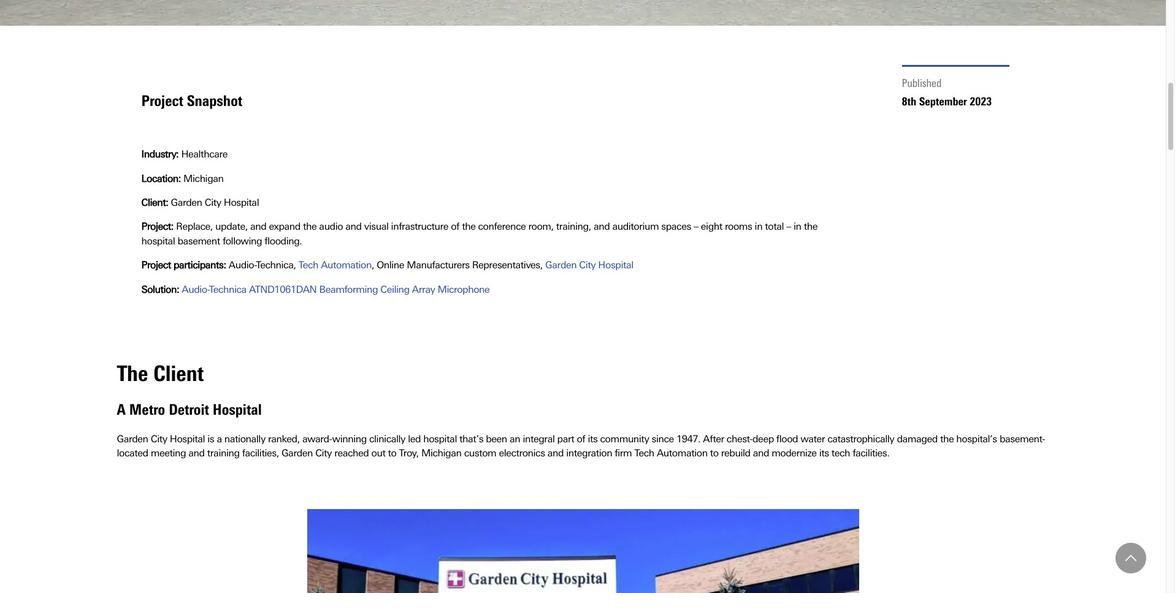 Task type: describe. For each thing, give the bounding box(es) containing it.
garden city hospital link
[[545, 260, 634, 271]]

damaged
[[897, 434, 938, 445]]

an
[[510, 434, 520, 445]]

healthcare
[[181, 149, 228, 160]]

hospital up update, at the left top of page
[[224, 197, 259, 209]]

hospital inside garden city hospital is a nationally ranked, award-winning clinically led hospital that's been an integral part of its community since 1947. after chest-deep flood water catastrophically damaged the hospital's basement- located meeting and training facilities, garden city reached out to troy, michigan custom electronics and integration firm tech automation to rebuild and modernize its tech facilities.
[[170, 434, 205, 445]]

community
[[600, 434, 649, 445]]

and left training
[[189, 448, 205, 460]]

training,
[[556, 221, 591, 233]]

client
[[153, 361, 204, 387]]

audio-technica atnd1061dan beamforming ceiling array microphone link
[[182, 284, 490, 295]]

and down deep
[[753, 448, 769, 460]]

update,
[[215, 221, 248, 233]]

nationally
[[224, 434, 266, 445]]

after
[[703, 434, 724, 445]]

is
[[208, 434, 214, 445]]

client:
[[141, 197, 168, 209]]

and right training,
[[594, 221, 610, 233]]

since
[[652, 434, 674, 445]]

2 – from the left
[[787, 221, 791, 233]]

rooms
[[725, 221, 752, 233]]

following
[[223, 235, 262, 247]]

integral
[[523, 434, 555, 445]]

atnd1061dan
[[249, 284, 317, 295]]

tech automation link
[[299, 260, 372, 271]]

out
[[371, 448, 386, 460]]

array
[[412, 284, 435, 295]]

deep
[[753, 434, 774, 445]]

published 8th september 2023
[[902, 76, 992, 108]]

hospital down the auditorium
[[598, 260, 634, 271]]

published
[[902, 76, 942, 90]]

troy,
[[399, 448, 419, 460]]

audio
[[319, 221, 343, 233]]

been
[[486, 434, 507, 445]]

detroit
[[169, 401, 209, 419]]

0 horizontal spatial audio-
[[182, 284, 210, 295]]

hospital inside the "replace, update, and expand the audio and visual infrastructure of the conference room, training, and auditorium spaces – eight rooms in total – in the hospital basement following flooding."
[[141, 235, 175, 247]]

reached
[[334, 448, 369, 460]]

a
[[217, 434, 222, 445]]

the
[[117, 361, 148, 387]]

location: michigan
[[141, 173, 224, 185]]

technica,
[[257, 260, 296, 271]]

and down part
[[548, 448, 564, 460]]

the left conference
[[462, 221, 476, 233]]

solution: audio-technica atnd1061dan beamforming ceiling array microphone
[[141, 284, 490, 295]]

rebuild
[[721, 448, 751, 460]]

2023
[[970, 95, 992, 108]]

firm
[[615, 448, 632, 460]]

clinically
[[369, 434, 406, 445]]

modernize
[[772, 448, 817, 460]]

meeting
[[151, 448, 186, 460]]

participants:
[[174, 260, 226, 271]]

ceiling
[[381, 284, 410, 295]]

and right audio
[[346, 221, 362, 233]]

facilities,
[[242, 448, 279, 460]]

1947.
[[677, 434, 701, 445]]

project participants: audio-technica, tech automation , online manufacturers representatives, garden city hospital
[[141, 260, 634, 271]]

automation inside garden city hospital is a nationally ranked, award-winning clinically led hospital that's been an integral part of its community since 1947. after chest-deep flood water catastrophically damaged the hospital's basement- located meeting and training facilities, garden city reached out to troy, michigan custom electronics and integration firm tech automation to rebuild and modernize its tech facilities.
[[657, 448, 708, 460]]

microphone
[[438, 284, 490, 295]]

project for project participants: audio-technica, tech automation , online manufacturers representatives, garden city hospital
[[141, 260, 171, 271]]

0 vertical spatial tech
[[299, 260, 318, 271]]

1 to from the left
[[388, 448, 397, 460]]

basement
[[178, 235, 220, 247]]

and up following
[[250, 221, 266, 233]]

spaces
[[662, 221, 691, 233]]

garden city hospital is a nationally ranked, award-winning clinically led hospital that's been an integral part of its community since 1947. after chest-deep flood water catastrophically damaged the hospital's basement- located meeting and training facilities, garden city reached out to troy, michigan custom electronics and integration firm tech automation to rebuild and modernize its tech facilities.
[[117, 434, 1045, 460]]

8th
[[902, 95, 917, 108]]

project:
[[141, 221, 174, 233]]

project snapshot
[[141, 92, 242, 110]]

facilities.
[[853, 448, 890, 460]]

winning
[[332, 434, 367, 445]]

infrastructure
[[391, 221, 448, 233]]

1 horizontal spatial its
[[819, 448, 829, 460]]

basement-
[[1000, 434, 1045, 445]]

,
[[372, 260, 374, 271]]

0 vertical spatial michigan
[[183, 173, 224, 185]]

visual
[[364, 221, 389, 233]]

manufacturers
[[407, 260, 470, 271]]

a
[[117, 401, 126, 419]]



Task type: vqa. For each thing, say whether or not it's contained in the screenshot.
INTEGRATION
yes



Task type: locate. For each thing, give the bounding box(es) containing it.
0 horizontal spatial automation
[[321, 260, 372, 271]]

hospital left 'is'
[[170, 434, 205, 445]]

training
[[207, 448, 240, 460]]

tech
[[832, 448, 850, 460]]

tech right firm
[[635, 448, 654, 460]]

conference
[[478, 221, 526, 233]]

its left tech
[[819, 448, 829, 460]]

1 vertical spatial its
[[819, 448, 829, 460]]

to down the after
[[710, 448, 719, 460]]

– right the total
[[787, 221, 791, 233]]

in right the total
[[794, 221, 802, 233]]

industry: healthcare
[[141, 149, 228, 160]]

0 horizontal spatial its
[[588, 434, 598, 445]]

flooding.
[[265, 235, 302, 247]]

located
[[117, 448, 148, 460]]

0 vertical spatial audio-
[[229, 260, 257, 271]]

2 in from the left
[[794, 221, 802, 233]]

chest-
[[727, 434, 753, 445]]

audio- down following
[[229, 260, 257, 271]]

hospital
[[141, 235, 175, 247], [423, 434, 457, 445]]

1 project from the top
[[141, 92, 183, 110]]

led
[[408, 434, 421, 445]]

tech up the solution: audio-technica atnd1061dan beamforming ceiling array microphone
[[299, 260, 318, 271]]

automation down 1947.
[[657, 448, 708, 460]]

integration
[[566, 448, 612, 460]]

ranked,
[[268, 434, 300, 445]]

1 horizontal spatial tech
[[635, 448, 654, 460]]

custom
[[464, 448, 496, 460]]

1 vertical spatial project
[[141, 260, 171, 271]]

representatives,
[[472, 260, 543, 271]]

1 horizontal spatial audio-
[[229, 260, 257, 271]]

project for project snapshot
[[141, 92, 183, 110]]

audio- down participants:
[[182, 284, 210, 295]]

its
[[588, 434, 598, 445], [819, 448, 829, 460]]

eight
[[701, 221, 723, 233]]

and
[[250, 221, 266, 233], [346, 221, 362, 233], [594, 221, 610, 233], [189, 448, 205, 460], [548, 448, 564, 460], [753, 448, 769, 460]]

1 vertical spatial michigan
[[421, 448, 462, 460]]

0 vertical spatial project
[[141, 92, 183, 110]]

client: garden city hospital
[[141, 197, 259, 209]]

september
[[919, 95, 967, 108]]

catastrophically
[[828, 434, 895, 445]]

1 in from the left
[[755, 221, 763, 233]]

total
[[765, 221, 784, 233]]

michigan
[[183, 173, 224, 185], [421, 448, 462, 460]]

1 vertical spatial hospital
[[423, 434, 457, 445]]

0 horizontal spatial in
[[755, 221, 763, 233]]

online
[[377, 260, 404, 271]]

room,
[[528, 221, 554, 233]]

electronics
[[499, 448, 545, 460]]

the right damaged
[[940, 434, 954, 445]]

part
[[557, 434, 574, 445]]

1 horizontal spatial hospital
[[423, 434, 457, 445]]

1 horizontal spatial michigan
[[421, 448, 462, 460]]

city
[[205, 197, 221, 209], [579, 260, 596, 271], [151, 434, 167, 445], [315, 448, 332, 460]]

0 vertical spatial of
[[451, 221, 460, 233]]

city up replace,
[[205, 197, 221, 209]]

project up solution:
[[141, 260, 171, 271]]

audio-
[[229, 260, 257, 271], [182, 284, 210, 295]]

beamforming
[[319, 284, 378, 295]]

city down award-
[[315, 448, 332, 460]]

0 horizontal spatial to
[[388, 448, 397, 460]]

project
[[141, 92, 183, 110], [141, 260, 171, 271]]

2 to from the left
[[710, 448, 719, 460]]

hospital inside garden city hospital is a nationally ranked, award-winning clinically led hospital that's been an integral part of its community since 1947. after chest-deep flood water catastrophically damaged the hospital's basement- located meeting and training facilities, garden city reached out to troy, michigan custom electronics and integration firm tech automation to rebuild and modernize its tech facilities.
[[423, 434, 457, 445]]

of
[[451, 221, 460, 233], [577, 434, 585, 445]]

project left snapshot
[[141, 92, 183, 110]]

hospital
[[224, 197, 259, 209], [598, 260, 634, 271], [213, 401, 262, 419], [170, 434, 205, 445]]

1 horizontal spatial in
[[794, 221, 802, 233]]

a metro detroit hospital
[[117, 401, 262, 419]]

0 horizontal spatial of
[[451, 221, 460, 233]]

in left the total
[[755, 221, 763, 233]]

of right infrastructure
[[451, 221, 460, 233]]

michigan right troy,
[[421, 448, 462, 460]]

0 vertical spatial automation
[[321, 260, 372, 271]]

garden up "located" on the left of the page
[[117, 434, 148, 445]]

1 – from the left
[[694, 221, 699, 233]]

water
[[801, 434, 825, 445]]

of inside garden city hospital is a nationally ranked, award-winning clinically led hospital that's been an integral part of its community since 1947. after chest-deep flood water catastrophically damaged the hospital's basement- located meeting and training facilities, garden city reached out to troy, michigan custom electronics and integration firm tech automation to rebuild and modernize its tech facilities.
[[577, 434, 585, 445]]

2 project from the top
[[141, 260, 171, 271]]

0 horizontal spatial hospital
[[141, 235, 175, 247]]

michigan down healthcare
[[183, 173, 224, 185]]

of inside the "replace, update, and expand the audio and visual infrastructure of the conference room, training, and auditorium spaces – eight rooms in total – in the hospital basement following flooding."
[[451, 221, 460, 233]]

0 horizontal spatial tech
[[299, 260, 318, 271]]

michigan inside garden city hospital is a nationally ranked, award-winning clinically led hospital that's been an integral part of its community since 1947. after chest-deep flood water catastrophically damaged the hospital's basement- located meeting and training facilities, garden city reached out to troy, michigan custom electronics and integration firm tech automation to rebuild and modernize its tech facilities.
[[421, 448, 462, 460]]

1 vertical spatial automation
[[657, 448, 708, 460]]

the
[[303, 221, 317, 233], [462, 221, 476, 233], [804, 221, 818, 233], [940, 434, 954, 445]]

automation up beamforming at left
[[321, 260, 372, 271]]

hospital right led
[[423, 434, 457, 445]]

0 vertical spatial its
[[588, 434, 598, 445]]

the right the total
[[804, 221, 818, 233]]

the left audio
[[303, 221, 317, 233]]

its up integration
[[588, 434, 598, 445]]

garden down training,
[[545, 260, 577, 271]]

automation
[[321, 260, 372, 271], [657, 448, 708, 460]]

– left eight
[[694, 221, 699, 233]]

metro
[[129, 401, 165, 419]]

flood
[[777, 434, 798, 445]]

replace,
[[176, 221, 213, 233]]

location:
[[141, 173, 181, 185]]

city up meeting
[[151, 434, 167, 445]]

0 horizontal spatial michigan
[[183, 173, 224, 185]]

arrow up image
[[1126, 553, 1137, 564]]

1 vertical spatial audio-
[[182, 284, 210, 295]]

to right out
[[388, 448, 397, 460]]

hospital down project:
[[141, 235, 175, 247]]

of right part
[[577, 434, 585, 445]]

1 horizontal spatial of
[[577, 434, 585, 445]]

1 vertical spatial tech
[[635, 448, 654, 460]]

technica
[[210, 284, 247, 295]]

auditorium
[[613, 221, 659, 233]]

replace, update, and expand the audio and visual infrastructure of the conference room, training, and auditorium spaces – eight rooms in total – in the hospital basement following flooding.
[[141, 221, 818, 247]]

the client
[[117, 361, 204, 387]]

1 horizontal spatial –
[[787, 221, 791, 233]]

–
[[694, 221, 699, 233], [787, 221, 791, 233]]

solution:
[[141, 284, 179, 295]]

tech inside garden city hospital is a nationally ranked, award-winning clinically led hospital that's been an integral part of its community since 1947. after chest-deep flood water catastrophically damaged the hospital's basement- located meeting and training facilities, garden city reached out to troy, michigan custom electronics and integration firm tech automation to rebuild and modernize its tech facilities.
[[635, 448, 654, 460]]

0 horizontal spatial –
[[694, 221, 699, 233]]

0 vertical spatial hospital
[[141, 235, 175, 247]]

1 horizontal spatial to
[[710, 448, 719, 460]]

1 horizontal spatial automation
[[657, 448, 708, 460]]

snapshot
[[187, 92, 242, 110]]

industry:
[[141, 149, 179, 160]]

award-
[[302, 434, 332, 445]]

garden down ranked,
[[282, 448, 313, 460]]

garden down location: michigan
[[171, 197, 202, 209]]

that's
[[460, 434, 484, 445]]

the inside garden city hospital is a nationally ranked, award-winning clinically led hospital that's been an integral part of its community since 1947. after chest-deep flood water catastrophically damaged the hospital's basement- located meeting and training facilities, garden city reached out to troy, michigan custom electronics and integration firm tech automation to rebuild and modernize its tech facilities.
[[940, 434, 954, 445]]

hospital up 'nationally'
[[213, 401, 262, 419]]

city down training,
[[579, 260, 596, 271]]

hospital's
[[957, 434, 997, 445]]

1 vertical spatial of
[[577, 434, 585, 445]]

garden
[[171, 197, 202, 209], [545, 260, 577, 271], [117, 434, 148, 445], [282, 448, 313, 460]]

expand
[[269, 221, 301, 233]]



